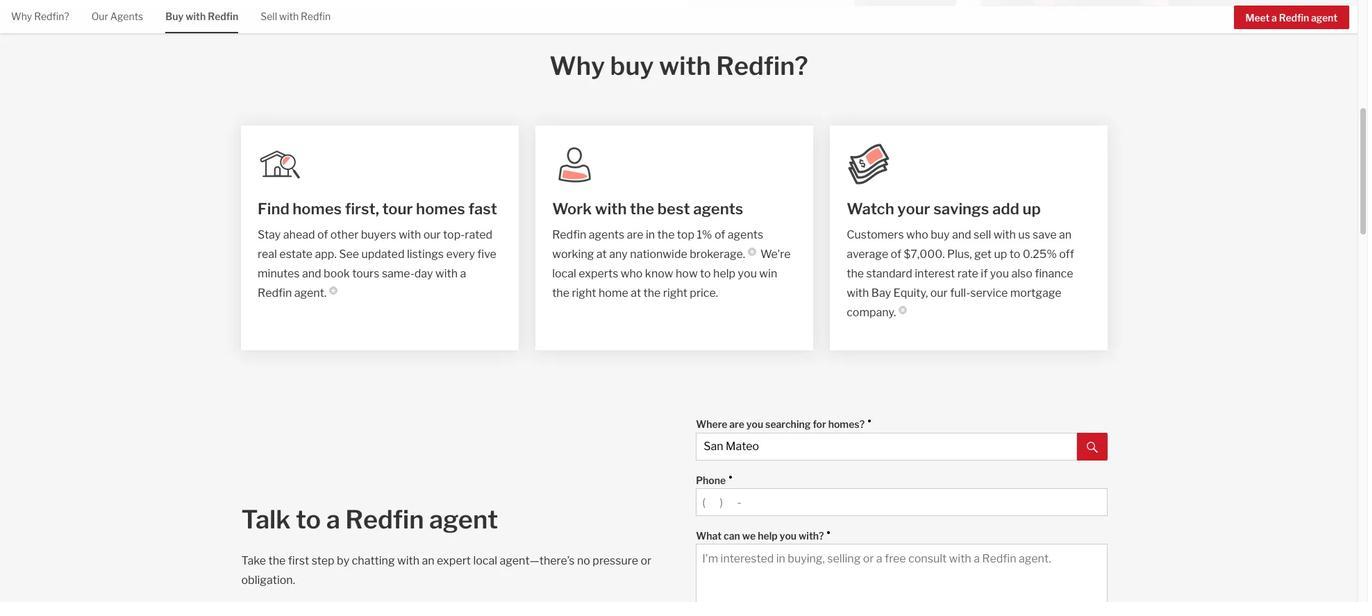 Task type: vqa. For each thing, say whether or not it's contained in the screenshot.
to
yes



Task type: describe. For each thing, give the bounding box(es) containing it.
2 vertical spatial to
[[296, 505, 321, 535]]

submit search image
[[1087, 442, 1098, 454]]

app.
[[315, 248, 337, 261]]

expert
[[437, 555, 471, 568]]

in
[[646, 228, 655, 241]]

0.25%
[[1023, 248, 1057, 261]]

and inside stay ahead of other buyers with our top-rated real estate app. see updated listings every five minutes and book tours same-day with a redfin agent.
[[302, 267, 321, 280]]

a inside button
[[1272, 12, 1277, 23]]

every
[[446, 248, 475, 261]]

company.
[[847, 306, 896, 319]]

customers
[[847, 228, 904, 241]]

sell
[[974, 228, 991, 241]]

phone
[[696, 475, 726, 487]]

meet a redfin agent button
[[1234, 5, 1350, 29]]

chatting
[[352, 555, 395, 568]]

$7,000.
[[904, 248, 945, 261]]

listings
[[407, 248, 444, 261]]

find homes first, tour homes fast link
[[258, 198, 502, 220]]

brokerage.
[[690, 248, 746, 261]]

Enter your message field text field
[[702, 552, 1102, 603]]

any
[[609, 248, 628, 261]]

watch
[[847, 200, 895, 218]]

standard
[[867, 267, 913, 280]]

stay ahead of other buyers with our top-rated real estate app. see updated listings every five minutes and book tours same-day with a redfin agent.
[[258, 228, 497, 300]]

watch your savings add up link
[[847, 198, 1091, 220]]

tours
[[352, 267, 380, 280]]

equity,
[[894, 287, 928, 300]]

2 homes from the left
[[416, 200, 465, 218]]

an inside customers who buy and sell with us save an average of $7,000. plus, get up to 0.25% off the standard interest rate if you also finance with bay equity, our full-service mortgage company.
[[1059, 228, 1072, 241]]

where are you searching for homes?
[[696, 419, 865, 430]]

the down know
[[644, 287, 661, 300]]

at inside we're local experts who know how to help you win the right home at the right price.
[[631, 287, 641, 300]]

plus,
[[948, 248, 972, 261]]

the up in
[[630, 200, 654, 218]]

home
[[599, 287, 628, 300]]

ahead
[[283, 228, 315, 241]]

buy with redfin
[[165, 10, 238, 22]]

an inside take the first step by chatting with an expert local agent—there's no pressure or obligation.
[[422, 555, 435, 568]]

fast
[[468, 200, 497, 218]]

redfin inside redfin agents are in the top 1% of agents working at any nationwide brokerage.
[[552, 228, 587, 241]]

of inside redfin agents are in the top 1% of agents working at any nationwide brokerage.
[[715, 228, 726, 241]]

local inside we're local experts who know how to help you win the right home at the right price.
[[552, 267, 576, 280]]

an agent with customers inside of a home image
[[687, 0, 1358, 6]]

top-
[[443, 228, 465, 241]]

sell with redfin
[[261, 10, 331, 22]]

1%
[[697, 228, 712, 241]]

other
[[331, 228, 359, 241]]

2 vertical spatial a
[[326, 505, 340, 535]]

Enter your phone number field telephone field
[[702, 496, 1102, 510]]

see
[[339, 248, 359, 261]]

buyers
[[361, 228, 396, 241]]

get
[[975, 248, 992, 261]]

who inside we're local experts who know how to help you win the right home at the right price.
[[621, 267, 643, 280]]

we
[[742, 530, 756, 542]]

first,
[[345, 200, 379, 218]]

add
[[993, 200, 1020, 218]]

with?
[[799, 530, 824, 542]]

your
[[898, 200, 931, 218]]

redfin inside button
[[1279, 12, 1310, 23]]

help inside the enter your message field. required field. element
[[758, 530, 778, 542]]

can
[[724, 530, 740, 542]]

obligation.
[[241, 574, 295, 587]]

we're
[[761, 248, 791, 261]]

off
[[1060, 248, 1074, 261]]

best
[[658, 200, 690, 218]]

meet a redfin agent
[[1246, 12, 1338, 23]]

the down "working"
[[552, 287, 570, 300]]

of inside stay ahead of other buyers with our top-rated real estate app. see updated listings every five minutes and book tours same-day with a redfin agent.
[[317, 228, 328, 241]]

service
[[971, 287, 1008, 300]]

estate
[[279, 248, 313, 261]]

talk to a redfin agent
[[241, 505, 498, 535]]

sell with redfin link
[[261, 0, 331, 32]]

why for why buy with redfin?
[[550, 50, 605, 81]]

full-
[[950, 287, 971, 300]]

for
[[813, 419, 827, 430]]

our
[[91, 10, 108, 22]]

win
[[760, 267, 778, 280]]

agents up brokerage.
[[728, 228, 764, 241]]

our inside stay ahead of other buyers with our top-rated real estate app. see updated listings every five minutes and book tours same-day with a redfin agent.
[[424, 228, 441, 241]]

first
[[288, 555, 309, 568]]

redfin? inside 'link'
[[34, 10, 69, 22]]

if
[[981, 267, 988, 280]]

why buy with redfin?
[[550, 50, 808, 81]]

work
[[552, 200, 592, 218]]

the inside customers who buy and sell with us save an average of $7,000. plus, get up to 0.25% off the standard interest rate if you also finance with bay equity, our full-service mortgage company.
[[847, 267, 864, 280]]

book
[[324, 267, 350, 280]]

experts
[[579, 267, 618, 280]]

illustration of a stack of cash image
[[847, 142, 891, 187]]

searching
[[766, 419, 811, 430]]

agents up 1%
[[693, 200, 744, 218]]

and inside customers who buy and sell with us save an average of $7,000. plus, get up to 0.25% off the standard interest rate if you also finance with bay equity, our full-service mortgage company.
[[952, 228, 972, 241]]

1 horizontal spatial up
[[1023, 200, 1041, 218]]

price.
[[690, 287, 718, 300]]

search field element
[[696, 412, 1108, 461]]

know
[[645, 267, 674, 280]]

watch your savings add up
[[847, 200, 1041, 218]]

0 horizontal spatial buy
[[610, 50, 654, 81]]

enter your message field. required field. element
[[696, 524, 1101, 544]]

why redfin?
[[11, 10, 69, 22]]

our inside customers who buy and sell with us save an average of $7,000. plus, get up to 0.25% off the standard interest rate if you also finance with bay equity, our full-service mortgage company.
[[931, 287, 948, 300]]

1 right from the left
[[572, 287, 596, 300]]

to inside customers who buy and sell with us save an average of $7,000. plus, get up to 0.25% off the standard interest rate if you also finance with bay equity, our full-service mortgage company.
[[1010, 248, 1021, 261]]

minutes
[[258, 267, 300, 280]]

bay
[[872, 287, 891, 300]]

agent—there's
[[500, 555, 575, 568]]

save
[[1033, 228, 1057, 241]]

tour
[[382, 200, 413, 218]]



Task type: locate. For each thing, give the bounding box(es) containing it.
1 vertical spatial to
[[700, 267, 711, 280]]

what can we help you with?
[[696, 530, 824, 542]]

redfin up "working"
[[552, 228, 587, 241]]

buy
[[165, 10, 184, 22]]

local down "working"
[[552, 267, 576, 280]]

redfin right sell
[[301, 10, 331, 22]]

City, Address, ZIP search field
[[696, 433, 1078, 461]]

disclaimer image for watch your savings add up
[[899, 306, 908, 314]]

you inside customers who buy and sell with us save an average of $7,000. plus, get up to 0.25% off the standard interest rate if you also finance with bay equity, our full-service mortgage company.
[[990, 267, 1009, 280]]

0 vertical spatial up
[[1023, 200, 1041, 218]]

are left in
[[627, 228, 644, 241]]

0 horizontal spatial homes
[[293, 200, 342, 218]]

at left the any
[[597, 248, 607, 261]]

pressure
[[593, 555, 638, 568]]

our up listings
[[424, 228, 441, 241]]

day
[[415, 267, 433, 280]]

an up off
[[1059, 228, 1072, 241]]

you inside we're local experts who know how to help you win the right home at the right price.
[[738, 267, 757, 280]]

by
[[337, 555, 350, 568]]

1 vertical spatial our
[[931, 287, 948, 300]]

agents
[[110, 10, 143, 22]]

0 horizontal spatial help
[[713, 267, 736, 280]]

redfin left sell
[[208, 10, 238, 22]]

1 horizontal spatial homes
[[416, 200, 465, 218]]

a right "meet"
[[1272, 12, 1277, 23]]

buy inside customers who buy and sell with us save an average of $7,000. plus, get up to 0.25% off the standard interest rate if you also finance with bay equity, our full-service mortgage company.
[[931, 228, 950, 241]]

you left with?
[[780, 530, 797, 542]]

who
[[907, 228, 929, 241], [621, 267, 643, 280]]

step
[[312, 555, 335, 568]]

working
[[552, 248, 594, 261]]

customers who buy and sell with us save an average of $7,000. plus, get up to 0.25% off the standard interest rate if you also finance with bay equity, our full-service mortgage company.
[[847, 228, 1074, 319]]

0 vertical spatial disclaimer image
[[748, 248, 757, 256]]

1 vertical spatial up
[[994, 248, 1007, 261]]

top
[[677, 228, 695, 241]]

and up the plus,
[[952, 228, 972, 241]]

disclaimer image
[[748, 248, 757, 256], [899, 306, 908, 314]]

1 horizontal spatial and
[[952, 228, 972, 241]]

1 horizontal spatial right
[[663, 287, 688, 300]]

up right add
[[1023, 200, 1041, 218]]

updated
[[362, 248, 405, 261]]

agents
[[693, 200, 744, 218], [589, 228, 625, 241], [728, 228, 764, 241]]

talk
[[241, 505, 291, 535]]

you inside search field element
[[747, 419, 764, 430]]

illustration of the best agents image
[[552, 142, 597, 187]]

at right home
[[631, 287, 641, 300]]

redfin up chatting
[[345, 505, 424, 535]]

0 horizontal spatial an
[[422, 555, 435, 568]]

are inside search field element
[[730, 419, 745, 430]]

buy with redfin link
[[165, 0, 238, 32]]

same-
[[382, 267, 415, 280]]

2 horizontal spatial of
[[891, 248, 902, 261]]

and up agent.
[[302, 267, 321, 280]]

disclaimer image down equity,
[[899, 306, 908, 314]]

0 horizontal spatial who
[[621, 267, 643, 280]]

with inside take the first step by chatting with an expert local agent—there's no pressure or obligation.
[[397, 555, 420, 568]]

our agents
[[91, 10, 143, 22]]

of right 1%
[[715, 228, 726, 241]]

at inside redfin agents are in the top 1% of agents working at any nationwide brokerage.
[[597, 248, 607, 261]]

1 horizontal spatial agent
[[1311, 12, 1338, 23]]

0 vertical spatial a
[[1272, 12, 1277, 23]]

homes up top-
[[416, 200, 465, 218]]

0 horizontal spatial redfin?
[[34, 10, 69, 22]]

1 vertical spatial a
[[460, 267, 466, 280]]

1 vertical spatial agent
[[429, 505, 498, 535]]

0 vertical spatial redfin?
[[34, 10, 69, 22]]

1 vertical spatial why
[[550, 50, 605, 81]]

2 right from the left
[[663, 287, 688, 300]]

0 horizontal spatial local
[[473, 555, 497, 568]]

to right how on the top of page
[[700, 267, 711, 280]]

2 horizontal spatial a
[[1272, 12, 1277, 23]]

1 vertical spatial at
[[631, 287, 641, 300]]

0 horizontal spatial up
[[994, 248, 1007, 261]]

1 horizontal spatial who
[[907, 228, 929, 241]]

agent up expert
[[429, 505, 498, 535]]

agent.
[[294, 287, 327, 300]]

the down average
[[847, 267, 864, 280]]

buy
[[610, 50, 654, 81], [931, 228, 950, 241]]

rate
[[958, 267, 979, 280]]

are
[[627, 228, 644, 241], [730, 419, 745, 430]]

take the first step by chatting with an expert local agent—there's no pressure or obligation.
[[241, 555, 652, 587]]

1 horizontal spatial disclaimer image
[[899, 306, 908, 314]]

the up "obligation."
[[269, 555, 286, 568]]

1 vertical spatial and
[[302, 267, 321, 280]]

you right if
[[990, 267, 1009, 280]]

right down how on the top of page
[[663, 287, 688, 300]]

1 vertical spatial are
[[730, 419, 745, 430]]

0 vertical spatial an
[[1059, 228, 1072, 241]]

why inside 'link'
[[11, 10, 32, 22]]

stay
[[258, 228, 281, 241]]

or
[[641, 555, 652, 568]]

the inside redfin agents are in the top 1% of agents working at any nationwide brokerage.
[[658, 228, 675, 241]]

to inside we're local experts who know how to help you win the right home at the right price.
[[700, 267, 711, 280]]

right
[[572, 287, 596, 300], [663, 287, 688, 300]]

0 horizontal spatial why
[[11, 10, 32, 22]]

0 vertical spatial help
[[713, 267, 736, 280]]

are right the "where"
[[730, 419, 745, 430]]

1 horizontal spatial help
[[758, 530, 778, 542]]

also
[[1012, 267, 1033, 280]]

help right we
[[758, 530, 778, 542]]

0 horizontal spatial and
[[302, 267, 321, 280]]

to right talk
[[296, 505, 321, 535]]

1 horizontal spatial local
[[552, 267, 576, 280]]

find homes first, tour homes fast
[[258, 200, 497, 218]]

we're local experts who know how to help you win the right home at the right price.
[[552, 248, 791, 300]]

1 vertical spatial local
[[473, 555, 497, 568]]

1 horizontal spatial buy
[[931, 228, 950, 241]]

0 vertical spatial local
[[552, 267, 576, 280]]

1 horizontal spatial our
[[931, 287, 948, 300]]

finance
[[1035, 267, 1074, 280]]

mortgage
[[1011, 287, 1062, 300]]

who up $7,000. in the top right of the page
[[907, 228, 929, 241]]

work with the best agents link
[[552, 198, 797, 220]]

2 horizontal spatial to
[[1010, 248, 1021, 261]]

the right in
[[658, 228, 675, 241]]

help inside we're local experts who know how to help you win the right home at the right price.
[[713, 267, 736, 280]]

help down brokerage.
[[713, 267, 736, 280]]

of inside customers who buy and sell with us save an average of $7,000. plus, get up to 0.25% off the standard interest rate if you also finance with bay equity, our full-service mortgage company.
[[891, 248, 902, 261]]

enter your phone number field. required field. element
[[696, 468, 1101, 489]]

1 horizontal spatial an
[[1059, 228, 1072, 241]]

1 horizontal spatial at
[[631, 287, 641, 300]]

1 vertical spatial who
[[621, 267, 643, 280]]

us
[[1019, 228, 1031, 241]]

local inside take the first step by chatting with an expert local agent—there's no pressure or obligation.
[[473, 555, 497, 568]]

disclaimer image left we're
[[748, 248, 757, 256]]

illustration of a home image
[[258, 142, 302, 187]]

are inside redfin agents are in the top 1% of agents working at any nationwide brokerage.
[[627, 228, 644, 241]]

1 vertical spatial help
[[758, 530, 778, 542]]

1 horizontal spatial why
[[550, 50, 605, 81]]

1 horizontal spatial of
[[715, 228, 726, 241]]

to up also
[[1010, 248, 1021, 261]]

agent inside button
[[1311, 12, 1338, 23]]

redfin down minutes
[[258, 287, 292, 300]]

help
[[713, 267, 736, 280], [758, 530, 778, 542]]

rated
[[465, 228, 493, 241]]

0 horizontal spatial of
[[317, 228, 328, 241]]

0 horizontal spatial our
[[424, 228, 441, 241]]

redfin?
[[34, 10, 69, 22], [716, 50, 808, 81]]

homes up ahead
[[293, 200, 342, 218]]

you left searching
[[747, 419, 764, 430]]

right down experts
[[572, 287, 596, 300]]

up inside customers who buy and sell with us save an average of $7,000. plus, get up to 0.25% off the standard interest rate if you also finance with bay equity, our full-service mortgage company.
[[994, 248, 1007, 261]]

find
[[258, 200, 290, 218]]

sell
[[261, 10, 277, 22]]

where
[[696, 419, 728, 430]]

0 horizontal spatial are
[[627, 228, 644, 241]]

up
[[1023, 200, 1041, 218], [994, 248, 1007, 261]]

a up "by"
[[326, 505, 340, 535]]

0 horizontal spatial disclaimer image
[[748, 248, 757, 256]]

you
[[738, 267, 757, 280], [990, 267, 1009, 280], [747, 419, 764, 430], [780, 530, 797, 542]]

take
[[241, 555, 266, 568]]

0 horizontal spatial agent
[[429, 505, 498, 535]]

redfin right "meet"
[[1279, 12, 1310, 23]]

what
[[696, 530, 722, 542]]

meet
[[1246, 12, 1270, 23]]

0 vertical spatial who
[[907, 228, 929, 241]]

of up app.
[[317, 228, 328, 241]]

0 vertical spatial our
[[424, 228, 441, 241]]

homes?
[[829, 419, 865, 430]]

0 horizontal spatial a
[[326, 505, 340, 535]]

our down interest
[[931, 287, 948, 300]]

the
[[630, 200, 654, 218], [658, 228, 675, 241], [847, 267, 864, 280], [552, 287, 570, 300], [644, 287, 661, 300], [269, 555, 286, 568]]

work with the best agents
[[552, 200, 744, 218]]

0 vertical spatial are
[[627, 228, 644, 241]]

0 vertical spatial buy
[[610, 50, 654, 81]]

1 horizontal spatial redfin?
[[716, 50, 808, 81]]

1 vertical spatial redfin?
[[716, 50, 808, 81]]

agent right "meet"
[[1311, 12, 1338, 23]]

1 homes from the left
[[293, 200, 342, 218]]

1 vertical spatial an
[[422, 555, 435, 568]]

1 horizontal spatial a
[[460, 267, 466, 280]]

redfin
[[208, 10, 238, 22], [301, 10, 331, 22], [1279, 12, 1310, 23], [552, 228, 587, 241], [258, 287, 292, 300], [345, 505, 424, 535]]

who inside customers who buy and sell with us save an average of $7,000. plus, get up to 0.25% off the standard interest rate if you also finance with bay equity, our full-service mortgage company.
[[907, 228, 929, 241]]

a inside stay ahead of other buyers with our top-rated real estate app. see updated listings every five minutes and book tours same-day with a redfin agent.
[[460, 267, 466, 280]]

the inside take the first step by chatting with an expert local agent—there's no pressure or obligation.
[[269, 555, 286, 568]]

local right expert
[[473, 555, 497, 568]]

0 vertical spatial to
[[1010, 248, 1021, 261]]

up right "get"
[[994, 248, 1007, 261]]

1 horizontal spatial to
[[700, 267, 711, 280]]

0 horizontal spatial to
[[296, 505, 321, 535]]

1 horizontal spatial are
[[730, 419, 745, 430]]

a down every at the left of the page
[[460, 267, 466, 280]]

disclaimer image for work with the best agents
[[748, 248, 757, 256]]

no
[[577, 555, 590, 568]]

agents up the any
[[589, 228, 625, 241]]

an
[[1059, 228, 1072, 241], [422, 555, 435, 568]]

five
[[477, 248, 497, 261]]

how
[[676, 267, 698, 280]]

0 horizontal spatial right
[[572, 287, 596, 300]]

redfin inside stay ahead of other buyers with our top-rated real estate app. see updated listings every five minutes and book tours same-day with a redfin agent.
[[258, 287, 292, 300]]

an left expert
[[422, 555, 435, 568]]

0 vertical spatial and
[[952, 228, 972, 241]]

of
[[317, 228, 328, 241], [715, 228, 726, 241], [891, 248, 902, 261]]

average
[[847, 248, 889, 261]]

real
[[258, 248, 277, 261]]

redfin agents are in the top 1% of agents working at any nationwide brokerage.
[[552, 228, 764, 261]]

0 vertical spatial why
[[11, 10, 32, 22]]

why for why redfin?
[[11, 10, 32, 22]]

1 vertical spatial buy
[[931, 228, 950, 241]]

nationwide
[[630, 248, 688, 261]]

who down the any
[[621, 267, 643, 280]]

0 vertical spatial agent
[[1311, 12, 1338, 23]]

1 vertical spatial disclaimer image
[[899, 306, 908, 314]]

disclaimer image
[[329, 287, 338, 295]]

0 horizontal spatial at
[[597, 248, 607, 261]]

at
[[597, 248, 607, 261], [631, 287, 641, 300]]

of up standard
[[891, 248, 902, 261]]

our agents link
[[91, 0, 143, 32]]

you left win
[[738, 267, 757, 280]]

0 vertical spatial at
[[597, 248, 607, 261]]



